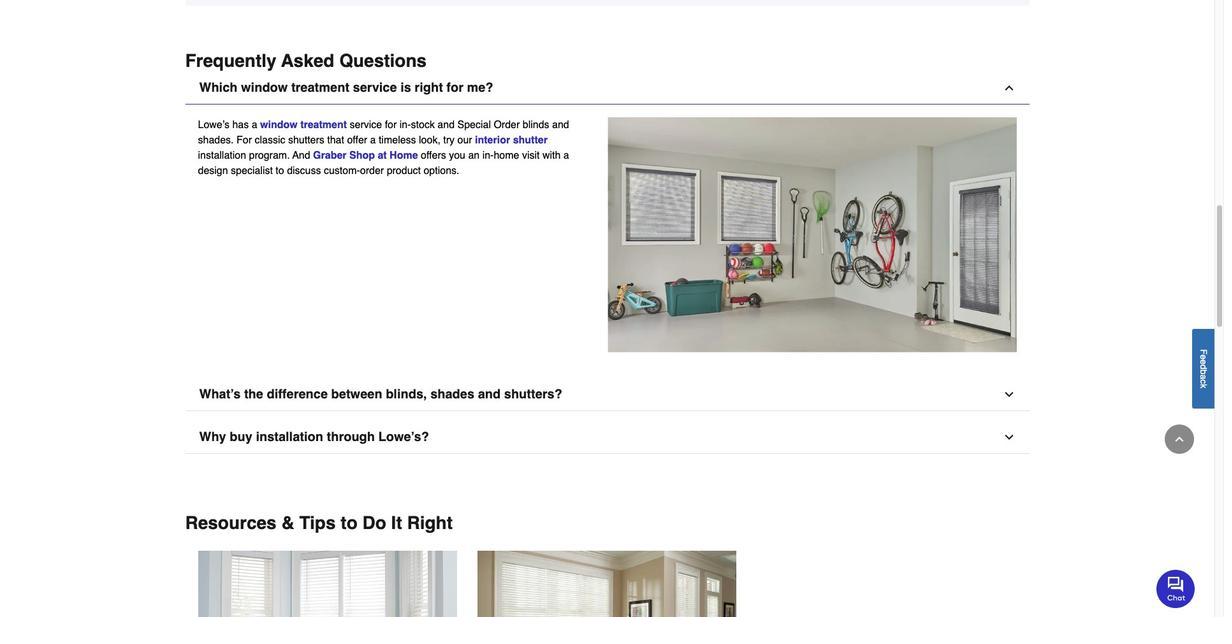Task type: describe. For each thing, give the bounding box(es) containing it.
chevron down image for why buy installation through lowe's?
[[1003, 431, 1016, 444]]

chevron up image
[[1003, 82, 1016, 95]]

treatment inside button
[[292, 81, 350, 95]]

shop swatches. image
[[608, 0, 819, 6]]

installation for through
[[256, 430, 323, 445]]

chevron up image
[[1174, 433, 1187, 446]]

lowe's
[[198, 120, 230, 131]]

a video on how to measure and hang blinds. image
[[478, 551, 737, 618]]

interior
[[475, 135, 511, 146]]

blinds visualizer. image
[[397, 0, 608, 6]]

buy
[[230, 430, 253, 445]]

and
[[293, 150, 310, 162]]

in- inside offers you an in-home visit with a design specialist to discuss custom-order product options.
[[483, 150, 494, 162]]

asked
[[281, 51, 335, 71]]

&
[[282, 513, 295, 533]]

order
[[360, 166, 384, 177]]

graber shop at home link
[[313, 150, 418, 162]]

f
[[1199, 349, 1210, 355]]

a inside the f e e d b a c k button
[[1199, 375, 1210, 380]]

an
[[469, 150, 480, 162]]

program.
[[249, 150, 290, 162]]

2 e from the top
[[1199, 360, 1210, 365]]

frequently
[[185, 51, 277, 71]]

right
[[415, 81, 443, 95]]

resources
[[185, 513, 277, 533]]

graber
[[313, 150, 347, 162]]

interior shutter link
[[475, 135, 548, 146]]

a right has
[[252, 120, 258, 131]]

b
[[1199, 370, 1210, 375]]

0 horizontal spatial and
[[438, 120, 455, 131]]

installation for program.
[[198, 150, 246, 162]]

looking for inspiration? find what you need to choose the right window treatments for your home. image
[[185, 0, 397, 6]]

f e e d b a c k
[[1199, 349, 1210, 388]]

offers you an in-home visit with a design specialist to discuss custom-order product options.
[[198, 150, 570, 177]]

1 vertical spatial to
[[341, 513, 358, 533]]

which window treatment service is right for me?
[[199, 81, 494, 95]]

our
[[458, 135, 473, 146]]

window treatment link
[[260, 120, 347, 131]]

shop
[[350, 150, 375, 162]]

shades.
[[198, 135, 234, 146]]

blinds,
[[386, 387, 427, 402]]

what's the difference between blinds, shades and shutters?
[[199, 387, 563, 402]]

specialist
[[231, 166, 273, 177]]

home
[[494, 150, 520, 162]]

chat invite button image
[[1157, 569, 1196, 608]]

that
[[327, 135, 344, 146]]

c
[[1199, 380, 1210, 384]]

a inside service for in-stock and special order blinds and shades. for classic shutters that offer a timeless look, try our
[[370, 135, 376, 146]]

browse custom blinds. image
[[819, 0, 1030, 6]]

interior shutter installation program. and graber shop at home
[[198, 135, 548, 162]]

frequently asked questions
[[185, 51, 427, 71]]

1 e from the top
[[1199, 355, 1210, 360]]

home
[[390, 150, 418, 162]]

classic
[[255, 135, 285, 146]]

blinds
[[523, 120, 550, 131]]

1 vertical spatial window
[[260, 120, 298, 131]]

chevron down image for what's the difference between blinds, shades and shutters?
[[1003, 389, 1016, 401]]

offer
[[347, 135, 368, 146]]

options.
[[424, 166, 460, 177]]

why
[[199, 430, 226, 445]]



Task type: vqa. For each thing, say whether or not it's contained in the screenshot.
a
yes



Task type: locate. For each thing, give the bounding box(es) containing it.
timeless
[[379, 135, 416, 146]]

e up b
[[1199, 360, 1210, 365]]

with
[[543, 150, 561, 162]]

through
[[327, 430, 375, 445]]

shades
[[431, 387, 475, 402]]

stock
[[411, 120, 435, 131]]

in- right an
[[483, 150, 494, 162]]

do
[[363, 513, 387, 533]]

installation
[[198, 150, 246, 162], [256, 430, 323, 445]]

for inside service for in-stock and special order blinds and shades. for classic shutters that offer a timeless look, try our
[[385, 120, 397, 131]]

treatment up that
[[301, 120, 347, 131]]

0 horizontal spatial for
[[385, 120, 397, 131]]

k
[[1199, 384, 1210, 388]]

lowe's has a window treatment
[[198, 120, 347, 131]]

to
[[276, 166, 284, 177], [341, 513, 358, 533]]

which
[[199, 81, 238, 95]]

tips
[[300, 513, 336, 533]]

chevron down image
[[1003, 389, 1016, 401], [1003, 431, 1016, 444]]

in-
[[400, 120, 411, 131], [483, 150, 494, 162]]

1 horizontal spatial and
[[478, 387, 501, 402]]

1 vertical spatial installation
[[256, 430, 323, 445]]

0 vertical spatial chevron down image
[[1003, 389, 1016, 401]]

visit
[[522, 150, 540, 162]]

right
[[407, 513, 453, 533]]

and up try
[[438, 120, 455, 131]]

a
[[252, 120, 258, 131], [370, 135, 376, 146], [564, 150, 570, 162], [1199, 375, 1210, 380]]

between
[[331, 387, 383, 402]]

design
[[198, 166, 228, 177]]

a little boy playing with toys on a bumped-out window seat in a bay window with blinds. image
[[198, 551, 457, 618]]

order
[[494, 120, 520, 131]]

try
[[444, 135, 455, 146]]

1 vertical spatial treatment
[[301, 120, 347, 131]]

window up 'lowe's has a window treatment'
[[241, 81, 288, 95]]

has
[[233, 120, 249, 131]]

f e e d b a c k button
[[1193, 329, 1215, 409]]

it
[[391, 513, 402, 533]]

what's
[[199, 387, 241, 402]]

what's the difference between blinds, shades and shutters? button
[[185, 379, 1030, 412]]

0 horizontal spatial to
[[276, 166, 284, 177]]

product
[[387, 166, 421, 177]]

offers
[[421, 150, 446, 162]]

look,
[[419, 135, 441, 146]]

why buy installation through lowe's? button
[[185, 422, 1030, 454]]

to down program. on the left of the page
[[276, 166, 284, 177]]

window inside button
[[241, 81, 288, 95]]

chevron down image inside why buy installation through lowe's? button
[[1003, 431, 1016, 444]]

custom-
[[324, 166, 360, 177]]

0 horizontal spatial in-
[[400, 120, 411, 131]]

you
[[449, 150, 466, 162]]

a inside offers you an in-home visit with a design specialist to discuss custom-order product options.
[[564, 150, 570, 162]]

chevron down image inside what's the difference between blinds, shades and shutters? button
[[1003, 389, 1016, 401]]

service inside button
[[353, 81, 397, 95]]

0 vertical spatial to
[[276, 166, 284, 177]]

0 vertical spatial in-
[[400, 120, 411, 131]]

window up 'classic'
[[260, 120, 298, 131]]

service up offer
[[350, 120, 382, 131]]

for
[[447, 81, 464, 95], [385, 120, 397, 131]]

service for in-stock and special order blinds and shades. for classic shutters that offer a timeless look, try our
[[198, 120, 570, 146]]

questions
[[340, 51, 427, 71]]

a up "k"
[[1199, 375, 1210, 380]]

at
[[378, 150, 387, 162]]

special
[[458, 120, 491, 131]]

service
[[353, 81, 397, 95], [350, 120, 382, 131]]

which window treatment service is right for me? button
[[185, 72, 1030, 105]]

service inside service for in-stock and special order blinds and shades. for classic shutters that offer a timeless look, try our
[[350, 120, 382, 131]]

treatment
[[292, 81, 350, 95], [301, 120, 347, 131]]

d
[[1199, 365, 1210, 370]]

and
[[438, 120, 455, 131], [553, 120, 570, 131], [478, 387, 501, 402]]

1 vertical spatial service
[[350, 120, 382, 131]]

for
[[237, 135, 252, 146]]

why buy installation through lowe's?
[[199, 430, 429, 445]]

installation down shades.
[[198, 150, 246, 162]]

1 vertical spatial chevron down image
[[1003, 431, 1016, 444]]

service down questions
[[353, 81, 397, 95]]

the interior of a garage with two windows and bikes, sports equipment and a b image
[[608, 118, 1017, 353]]

installation inside interior shutter installation program. and graber shop at home
[[198, 150, 246, 162]]

treatment down asked
[[292, 81, 350, 95]]

scroll to top element
[[1166, 425, 1195, 454]]

to inside offers you an in-home visit with a design specialist to discuss custom-order product options.
[[276, 166, 284, 177]]

1 horizontal spatial to
[[341, 513, 358, 533]]

e up d
[[1199, 355, 1210, 360]]

2 horizontal spatial and
[[553, 120, 570, 131]]

1 horizontal spatial installation
[[256, 430, 323, 445]]

shutters
[[288, 135, 325, 146]]

0 horizontal spatial installation
[[198, 150, 246, 162]]

1 vertical spatial for
[[385, 120, 397, 131]]

and right blinds
[[553, 120, 570, 131]]

0 vertical spatial service
[[353, 81, 397, 95]]

0 vertical spatial window
[[241, 81, 288, 95]]

1 chevron down image from the top
[[1003, 389, 1016, 401]]

me?
[[467, 81, 494, 95]]

2 chevron down image from the top
[[1003, 431, 1016, 444]]

in- up timeless
[[400, 120, 411, 131]]

1 horizontal spatial in-
[[483, 150, 494, 162]]

and right the shades
[[478, 387, 501, 402]]

lowe's?
[[379, 430, 429, 445]]

resources & tips to do it right
[[185, 513, 453, 533]]

0 vertical spatial treatment
[[292, 81, 350, 95]]

in- inside service for in-stock and special order blinds and shades. for classic shutters that offer a timeless look, try our
[[400, 120, 411, 131]]

to left do
[[341, 513, 358, 533]]

window
[[241, 81, 288, 95], [260, 120, 298, 131]]

1 vertical spatial in-
[[483, 150, 494, 162]]

0 vertical spatial installation
[[198, 150, 246, 162]]

e
[[1199, 355, 1210, 360], [1199, 360, 1210, 365]]

for up timeless
[[385, 120, 397, 131]]

1 horizontal spatial for
[[447, 81, 464, 95]]

and inside button
[[478, 387, 501, 402]]

is
[[401, 81, 411, 95]]

installation down difference
[[256, 430, 323, 445]]

the
[[244, 387, 263, 402]]

a right with at left
[[564, 150, 570, 162]]

for left me?
[[447, 81, 464, 95]]

a right offer
[[370, 135, 376, 146]]

difference
[[267, 387, 328, 402]]

shutter
[[513, 135, 548, 146]]

for inside button
[[447, 81, 464, 95]]

shutters?
[[505, 387, 563, 402]]

discuss
[[287, 166, 321, 177]]

0 vertical spatial for
[[447, 81, 464, 95]]

installation inside button
[[256, 430, 323, 445]]



